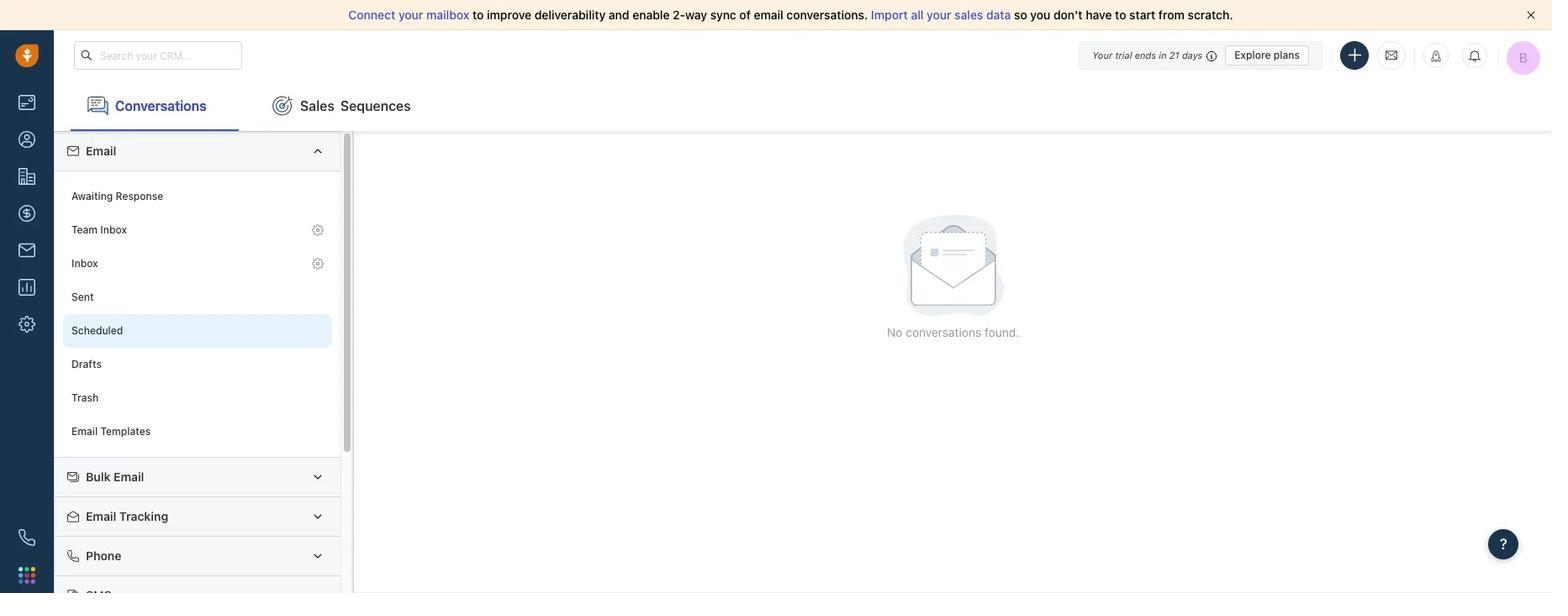 Task type: vqa. For each thing, say whether or not it's contained in the screenshot.
conversations.
yes



Task type: locate. For each thing, give the bounding box(es) containing it.
start
[[1130, 8, 1156, 22]]

trash
[[72, 392, 99, 405]]

sales sequences link
[[256, 81, 428, 131]]

scheduled
[[72, 325, 123, 338]]

1 horizontal spatial your
[[927, 8, 952, 22]]

inbox right team
[[100, 224, 127, 237]]

no
[[888, 326, 903, 340]]

email up phone
[[86, 510, 116, 524]]

team inbox link
[[63, 214, 333, 247]]

tab list
[[54, 81, 1553, 131]]

sync
[[711, 8, 737, 22]]

trash link
[[63, 382, 333, 416]]

scratch.
[[1188, 8, 1234, 22]]

to left start
[[1116, 8, 1127, 22]]

of
[[740, 8, 751, 22]]

what's new image
[[1431, 50, 1443, 62]]

to
[[473, 8, 484, 22], [1116, 8, 1127, 22]]

explore plans
[[1235, 48, 1301, 61]]

2 your from the left
[[927, 8, 952, 22]]

conversations
[[906, 326, 982, 340]]

1 to from the left
[[473, 8, 484, 22]]

deliverability
[[535, 8, 606, 22]]

sequences
[[341, 98, 411, 113]]

no conversations found.
[[888, 326, 1020, 340]]

your
[[399, 8, 423, 22], [927, 8, 952, 22]]

explore
[[1235, 48, 1272, 61]]

2 to from the left
[[1116, 8, 1127, 22]]

you
[[1031, 8, 1051, 22]]

days
[[1183, 49, 1203, 60]]

tab list containing conversations
[[54, 81, 1553, 131]]

your
[[1093, 49, 1113, 60]]

to right 'mailbox'
[[473, 8, 484, 22]]

improve
[[487, 8, 532, 22]]

0 horizontal spatial inbox
[[72, 258, 98, 270]]

import all your sales data link
[[871, 8, 1015, 22]]

inbox
[[100, 224, 127, 237], [72, 258, 98, 270]]

awaiting
[[72, 190, 113, 203]]

import
[[871, 8, 908, 22]]

email up awaiting at the left top of the page
[[86, 144, 116, 158]]

from
[[1159, 8, 1185, 22]]

team inbox
[[72, 224, 127, 237]]

1 vertical spatial inbox
[[72, 258, 98, 270]]

email templates
[[72, 426, 151, 439]]

1 horizontal spatial to
[[1116, 8, 1127, 22]]

email
[[754, 8, 784, 22]]

so
[[1015, 8, 1028, 22]]

your left 'mailbox'
[[399, 8, 423, 22]]

don't
[[1054, 8, 1083, 22]]

trial
[[1116, 49, 1133, 60]]

phone image
[[19, 530, 35, 547]]

phone
[[86, 549, 122, 564]]

sales sequences
[[300, 98, 411, 113]]

conversations
[[115, 98, 207, 113]]

email for email tracking
[[86, 510, 116, 524]]

ends
[[1135, 49, 1157, 60]]

0 horizontal spatial your
[[399, 8, 423, 22]]

inbox down team
[[72, 258, 98, 270]]

0 vertical spatial inbox
[[100, 224, 127, 237]]

email tracking
[[86, 510, 168, 524]]

bulk email
[[86, 470, 144, 485]]

0 horizontal spatial to
[[473, 8, 484, 22]]

email right bulk
[[114, 470, 144, 485]]

email
[[86, 144, 116, 158], [72, 426, 98, 439], [114, 470, 144, 485], [86, 510, 116, 524]]

your right all
[[927, 8, 952, 22]]

21
[[1170, 49, 1180, 60]]

email down trash
[[72, 426, 98, 439]]



Task type: describe. For each thing, give the bounding box(es) containing it.
awaiting response
[[72, 190, 163, 203]]

connect your mailbox to improve deliverability and enable 2-way sync of email conversations. import all your sales data so you don't have to start from scratch.
[[349, 8, 1234, 22]]

in
[[1159, 49, 1167, 60]]

2-
[[673, 8, 686, 22]]

close image
[[1528, 11, 1536, 19]]

inbox link
[[63, 247, 333, 281]]

conversations.
[[787, 8, 868, 22]]

team
[[72, 224, 98, 237]]

email for email
[[86, 144, 116, 158]]

awaiting response link
[[63, 180, 333, 214]]

Search your CRM... text field
[[74, 41, 242, 70]]

email for email templates
[[72, 426, 98, 439]]

connect
[[349, 8, 396, 22]]

phone element
[[10, 522, 44, 555]]

bulk
[[86, 470, 111, 485]]

way
[[686, 8, 708, 22]]

freshworks switcher image
[[19, 568, 35, 584]]

data
[[987, 8, 1011, 22]]

inbox inside "link"
[[72, 258, 98, 270]]

have
[[1086, 8, 1113, 22]]

all
[[911, 8, 924, 22]]

1 your from the left
[[399, 8, 423, 22]]

response
[[116, 190, 163, 203]]

templates
[[100, 426, 151, 439]]

conversations link
[[71, 81, 239, 131]]

plans
[[1274, 48, 1301, 61]]

sales
[[300, 98, 335, 113]]

sent
[[72, 291, 94, 304]]

and
[[609, 8, 630, 22]]

scheduled link
[[63, 315, 333, 348]]

sales
[[955, 8, 984, 22]]

your trial ends in 21 days
[[1093, 49, 1203, 60]]

sent link
[[63, 281, 333, 315]]

drafts
[[72, 359, 102, 371]]

found.
[[985, 326, 1020, 340]]

email templates link
[[63, 416, 333, 449]]

connect your mailbox link
[[349, 8, 473, 22]]

mailbox
[[427, 8, 470, 22]]

tracking
[[119, 510, 168, 524]]

drafts link
[[63, 348, 333, 382]]

explore plans link
[[1226, 45, 1310, 65]]

enable
[[633, 8, 670, 22]]

send email image
[[1386, 48, 1398, 63]]

1 horizontal spatial inbox
[[100, 224, 127, 237]]



